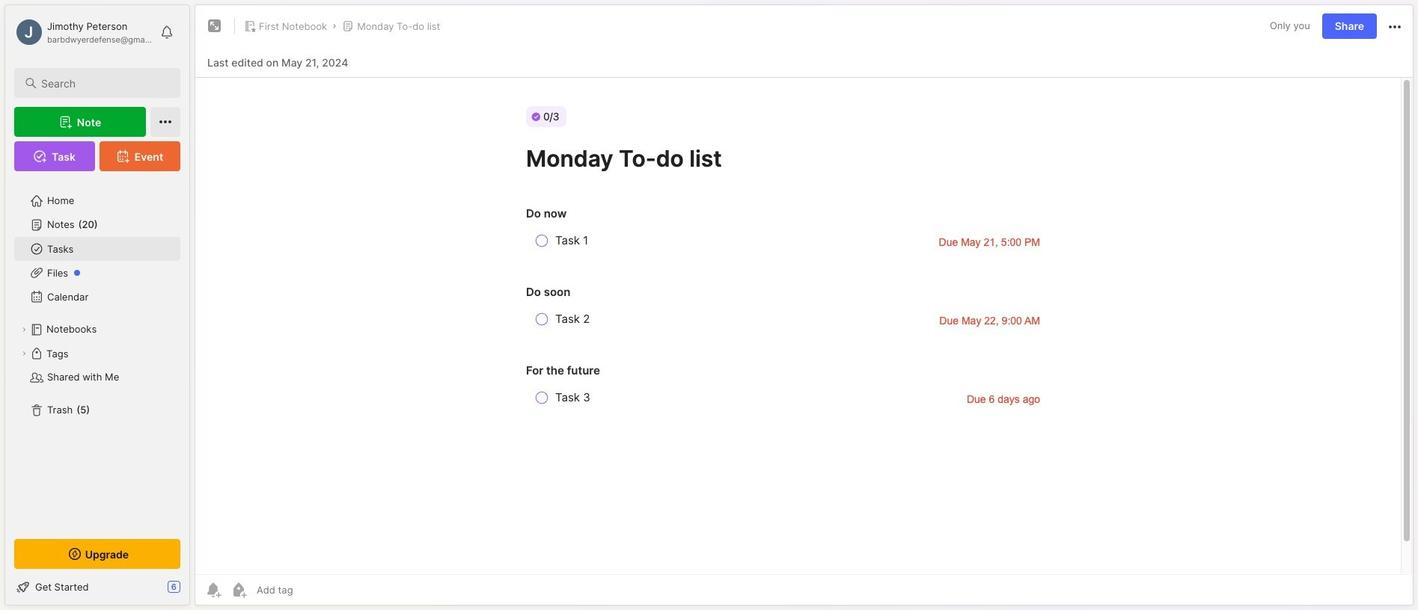 Task type: describe. For each thing, give the bounding box(es) containing it.
expand notebooks image
[[19, 326, 28, 335]]

add a reminder image
[[204, 582, 222, 600]]

Note Editor text field
[[195, 77, 1414, 575]]

Add tag field
[[255, 584, 368, 597]]

expand tags image
[[19, 350, 28, 359]]

More actions field
[[1387, 17, 1405, 36]]

main element
[[0, 0, 195, 611]]



Task type: vqa. For each thing, say whether or not it's contained in the screenshot.
middle "More actions" image
no



Task type: locate. For each thing, give the bounding box(es) containing it.
click to collapse image
[[189, 583, 200, 601]]

Account field
[[14, 17, 153, 47]]

more actions image
[[1387, 18, 1405, 36]]

Search text field
[[41, 76, 167, 91]]

note window element
[[195, 4, 1414, 610]]

none search field inside main element
[[41, 74, 167, 92]]

tree inside main element
[[5, 180, 189, 526]]

None search field
[[41, 74, 167, 92]]

Help and Learning task checklist field
[[5, 576, 189, 600]]

expand note image
[[206, 17, 224, 35]]

tree
[[5, 180, 189, 526]]

add tag image
[[230, 582, 248, 600]]



